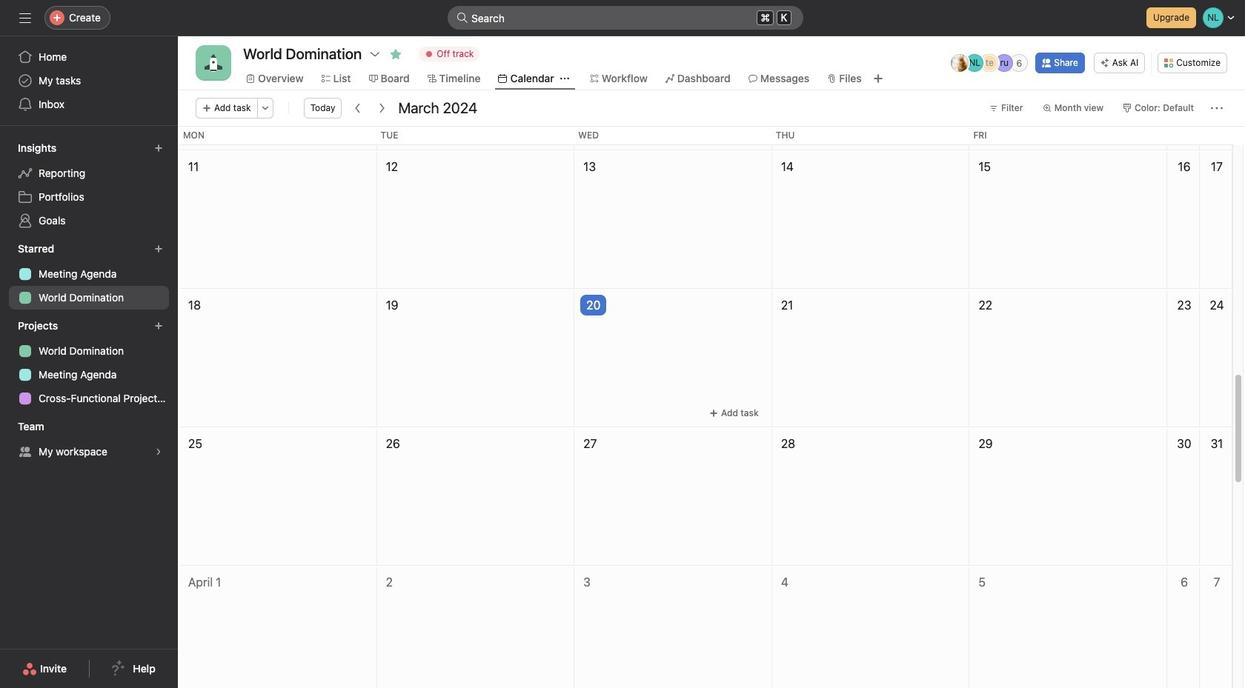 Task type: describe. For each thing, give the bounding box(es) containing it.
add tab image
[[872, 73, 884, 84]]

new project or portfolio image
[[154, 322, 163, 331]]

prominent image
[[457, 12, 468, 24]]

show options image
[[369, 48, 381, 60]]

remove from starred image
[[390, 48, 402, 60]]

new insights image
[[154, 144, 163, 153]]

next month image
[[376, 102, 388, 114]]

add items to starred image
[[154, 245, 163, 253]]

see details, my workspace image
[[154, 448, 163, 457]]

starred element
[[0, 236, 178, 313]]

Search tasks, projects, and more text field
[[448, 6, 803, 30]]

rocket image
[[205, 54, 222, 72]]

global element
[[0, 36, 178, 125]]

projects element
[[0, 313, 178, 414]]

previous month image
[[352, 102, 364, 114]]



Task type: vqa. For each thing, say whether or not it's contained in the screenshot.
More section actions image for the top Mark complete checkbox
no



Task type: locate. For each thing, give the bounding box(es) containing it.
insights element
[[0, 135, 178, 236]]

None field
[[448, 6, 803, 30]]

more actions image
[[1211, 102, 1223, 114]]

teams element
[[0, 414, 178, 467]]

tab actions image
[[560, 74, 569, 83]]

more actions image
[[261, 104, 270, 113]]

hide sidebar image
[[19, 12, 31, 24]]



